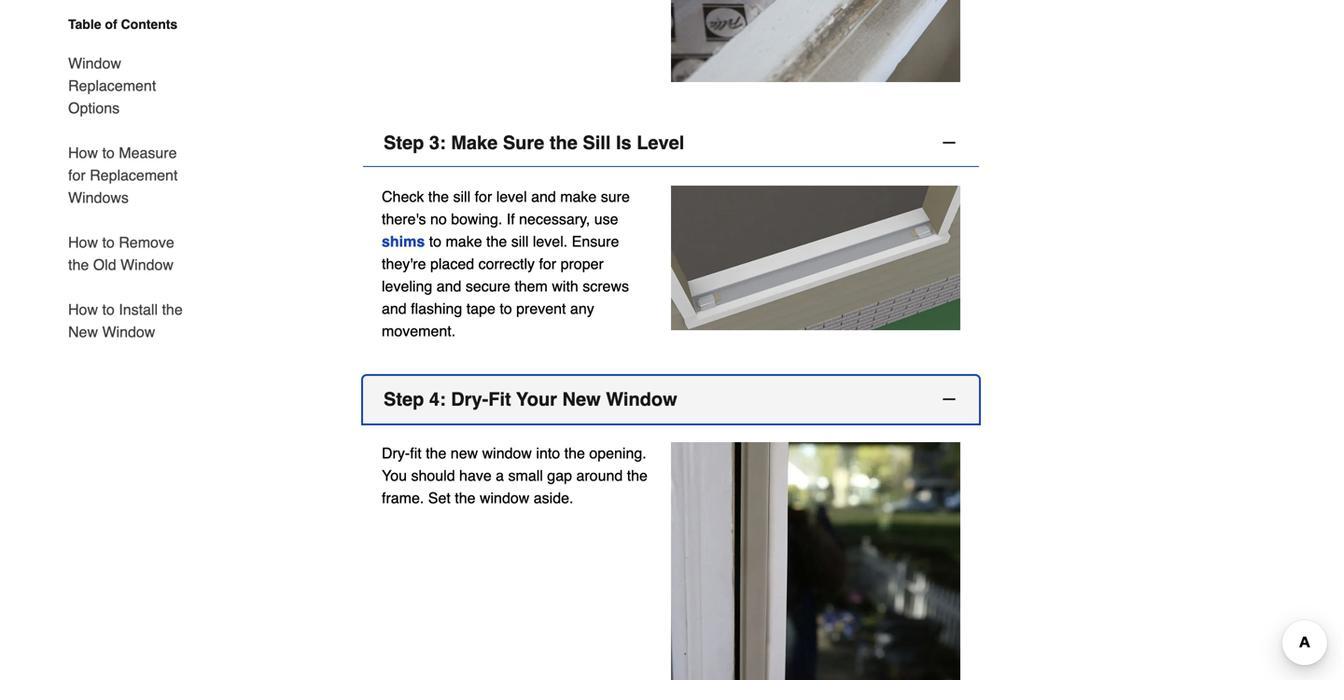 Task type: locate. For each thing, give the bounding box(es) containing it.
window up opening.
[[606, 389, 677, 410]]

dry- inside button
[[451, 389, 488, 410]]

frame.
[[382, 489, 424, 507]]

to up old
[[102, 234, 115, 251]]

4:
[[429, 389, 446, 410]]

2 step from the top
[[384, 389, 424, 410]]

with
[[552, 278, 578, 295]]

how inside how to install the new window
[[68, 301, 98, 318]]

1 vertical spatial sill
[[511, 233, 529, 250]]

step for step 4: dry-fit your new window
[[384, 389, 424, 410]]

dry- right 4:
[[451, 389, 488, 410]]

for inside check the sill for level and make sure there's no bowing. if necessary, use shims
[[475, 188, 492, 205]]

2 vertical spatial for
[[539, 255, 556, 272]]

0 horizontal spatial make
[[446, 233, 482, 250]]

1 vertical spatial how
[[68, 234, 98, 251]]

0 horizontal spatial and
[[382, 300, 407, 317]]

1 vertical spatial new
[[562, 389, 601, 410]]

1 how from the top
[[68, 144, 98, 161]]

table of contents element
[[53, 15, 193, 343]]

minus image for step 3: make sure the sill is level
[[940, 133, 959, 152]]

step
[[384, 132, 424, 153], [384, 389, 424, 410]]

have
[[459, 467, 492, 484]]

sure
[[503, 132, 544, 153]]

your
[[516, 389, 557, 410]]

0 vertical spatial make
[[560, 188, 597, 205]]

3 how from the top
[[68, 301, 98, 318]]

0 vertical spatial sill
[[453, 188, 471, 205]]

bowing.
[[451, 210, 502, 228]]

how to install the new window
[[68, 301, 183, 341]]

no
[[430, 210, 447, 228]]

0 horizontal spatial for
[[68, 167, 86, 184]]

new
[[68, 323, 98, 341], [562, 389, 601, 410]]

window down table
[[68, 55, 121, 72]]

minus image inside step 3: make sure the sill is level button
[[940, 133, 959, 152]]

for up bowing.
[[475, 188, 492, 205]]

window replacement options link
[[68, 41, 193, 131]]

window
[[482, 445, 532, 462], [480, 489, 529, 507]]

1 horizontal spatial dry-
[[451, 389, 488, 410]]

of
[[105, 17, 117, 32]]

should
[[411, 467, 455, 484]]

for up windows on the left top
[[68, 167, 86, 184]]

level
[[637, 132, 684, 153]]

0 horizontal spatial sill
[[453, 188, 471, 205]]

the left old
[[68, 256, 89, 273]]

how down old
[[68, 301, 98, 318]]

any
[[570, 300, 594, 317]]

to make the sill level. ensure they're placed correctly for proper leveling and secure them with screws and flashing tape to prevent any movement.
[[382, 233, 629, 340]]

2 minus image from the top
[[940, 390, 959, 409]]

step left 4:
[[384, 389, 424, 410]]

1 vertical spatial minus image
[[940, 390, 959, 409]]

check
[[382, 188, 424, 205]]

2 horizontal spatial and
[[531, 188, 556, 205]]

contents
[[121, 17, 178, 32]]

for down level.
[[539, 255, 556, 272]]

step inside button
[[384, 132, 424, 153]]

to left install
[[102, 301, 115, 318]]

new right the your
[[562, 389, 601, 410]]

step inside button
[[384, 389, 424, 410]]

to inside how to measure for replacement windows
[[102, 144, 115, 161]]

to inside 'how to remove the old window'
[[102, 234, 115, 251]]

1 vertical spatial and
[[437, 278, 461, 295]]

for inside how to measure for replacement windows
[[68, 167, 86, 184]]

2 horizontal spatial for
[[539, 255, 556, 272]]

1 vertical spatial make
[[446, 233, 482, 250]]

2 vertical spatial and
[[382, 300, 407, 317]]

how to install the new window link
[[68, 287, 193, 343]]

sill down if
[[511, 233, 529, 250]]

sill up bowing.
[[453, 188, 471, 205]]

0 vertical spatial minus image
[[940, 133, 959, 152]]

options
[[68, 99, 120, 117]]

1 vertical spatial step
[[384, 389, 424, 410]]

is
[[616, 132, 632, 153]]

and
[[531, 188, 556, 205], [437, 278, 461, 295], [382, 300, 407, 317]]

sill inside to make the sill level. ensure they're placed correctly for proper leveling and secure them with screws and flashing tape to prevent any movement.
[[511, 233, 529, 250]]

0 vertical spatial replacement
[[68, 77, 156, 94]]

to for install
[[102, 301, 115, 318]]

minus image inside step 4: dry-fit your new window button
[[940, 390, 959, 409]]

replacement inside how to measure for replacement windows
[[90, 167, 178, 184]]

the left sill
[[550, 132, 578, 153]]

new inside how to install the new window
[[68, 323, 98, 341]]

them
[[515, 278, 548, 295]]

new down old
[[68, 323, 98, 341]]

replacement up options
[[68, 77, 156, 94]]

step 3: make sure the sill is level
[[384, 132, 684, 153]]

and down placed
[[437, 278, 461, 295]]

and up necessary,
[[531, 188, 556, 205]]

table of contents
[[68, 17, 178, 32]]

0 vertical spatial new
[[68, 323, 98, 341]]

to left measure
[[102, 144, 115, 161]]

1 vertical spatial for
[[475, 188, 492, 205]]

window up a
[[482, 445, 532, 462]]

the right install
[[162, 301, 183, 318]]

replacement
[[68, 77, 156, 94], [90, 167, 178, 184]]

the up the no
[[428, 188, 449, 205]]

how
[[68, 144, 98, 161], [68, 234, 98, 251], [68, 301, 98, 318]]

new inside button
[[562, 389, 601, 410]]

0 vertical spatial for
[[68, 167, 86, 184]]

dry- up you
[[382, 445, 410, 462]]

1 minus image from the top
[[940, 133, 959, 152]]

replacement down measure
[[90, 167, 178, 184]]

placed
[[430, 255, 474, 272]]

leveling
[[382, 278, 432, 295]]

a
[[496, 467, 504, 484]]

1 horizontal spatial for
[[475, 188, 492, 205]]

step 4: dry-fit your new window button
[[363, 376, 979, 424]]

1 vertical spatial dry-
[[382, 445, 410, 462]]

0 horizontal spatial new
[[68, 323, 98, 341]]

sure
[[601, 188, 630, 205]]

the right into
[[564, 445, 585, 462]]

how up old
[[68, 234, 98, 251]]

window down a
[[480, 489, 529, 507]]

how for how to install the new window
[[68, 301, 98, 318]]

1 vertical spatial replacement
[[90, 167, 178, 184]]

0 vertical spatial dry-
[[451, 389, 488, 410]]

the up correctly on the left
[[486, 233, 507, 250]]

dry-fit the new window into the opening. you should have a small gap around the frame. set the window aside.
[[382, 445, 648, 507]]

step left 3:
[[384, 132, 424, 153]]

how to measure for replacement windows
[[68, 144, 178, 206]]

correctly
[[478, 255, 535, 272]]

how inside how to measure for replacement windows
[[68, 144, 98, 161]]

2 how from the top
[[68, 234, 98, 251]]

0 vertical spatial window
[[482, 445, 532, 462]]

make up necessary,
[[560, 188, 597, 205]]

measure
[[119, 144, 177, 161]]

fit
[[488, 389, 511, 410]]

to right tape
[[500, 300, 512, 317]]

secure
[[466, 278, 510, 295]]

there's
[[382, 210, 426, 228]]

window replacement options
[[68, 55, 156, 117]]

applying flashing tape to the window sill. image
[[671, 0, 960, 82]]

window down install
[[102, 323, 155, 341]]

to down the no
[[429, 233, 442, 250]]

1 horizontal spatial make
[[560, 188, 597, 205]]

2 vertical spatial how
[[68, 301, 98, 318]]

how to remove the old window link
[[68, 220, 193, 287]]

use
[[594, 210, 618, 228]]

0 vertical spatial step
[[384, 132, 424, 153]]

to
[[102, 144, 115, 161], [429, 233, 442, 250], [102, 234, 115, 251], [500, 300, 512, 317], [102, 301, 115, 318]]

step 4: dry-fit your new window
[[384, 389, 677, 410]]

0 vertical spatial and
[[531, 188, 556, 205]]

0 vertical spatial how
[[68, 144, 98, 161]]

minus image
[[940, 133, 959, 152], [940, 390, 959, 409]]

1 horizontal spatial and
[[437, 278, 461, 295]]

small
[[508, 467, 543, 484]]

around
[[576, 467, 623, 484]]

and down leveling
[[382, 300, 407, 317]]

flashing
[[411, 300, 462, 317]]

proper
[[561, 255, 604, 272]]

the
[[550, 132, 578, 153], [428, 188, 449, 205], [486, 233, 507, 250], [68, 256, 89, 273], [162, 301, 183, 318], [426, 445, 446, 462], [564, 445, 585, 462], [627, 467, 648, 484], [455, 489, 476, 507]]

1 step from the top
[[384, 132, 424, 153]]

minus image for step 4: dry-fit your new window
[[940, 390, 959, 409]]

1 horizontal spatial new
[[562, 389, 601, 410]]

for
[[68, 167, 86, 184], [475, 188, 492, 205], [539, 255, 556, 272]]

how inside 'how to remove the old window'
[[68, 234, 98, 251]]

window down remove
[[120, 256, 174, 273]]

0 horizontal spatial dry-
[[382, 445, 410, 462]]

dry-
[[451, 389, 488, 410], [382, 445, 410, 462]]

1 horizontal spatial sill
[[511, 233, 529, 250]]

sill
[[453, 188, 471, 205], [511, 233, 529, 250]]

how down options
[[68, 144, 98, 161]]

3:
[[429, 132, 446, 153]]

to inside how to install the new window
[[102, 301, 115, 318]]

dry- inside the dry-fit the new window into the opening. you should have a small gap around the frame. set the window aside.
[[382, 445, 410, 462]]

step for step 3: make sure the sill is level
[[384, 132, 424, 153]]

make
[[560, 188, 597, 205], [446, 233, 482, 250]]

gap
[[547, 467, 572, 484]]

for for level
[[475, 188, 492, 205]]

window
[[68, 55, 121, 72], [120, 256, 174, 273], [102, 323, 155, 341], [606, 389, 677, 410]]

make up placed
[[446, 233, 482, 250]]



Task type: vqa. For each thing, say whether or not it's contained in the screenshot.
Stainless to the middle
no



Task type: describe. For each thing, give the bounding box(es) containing it.
if
[[507, 210, 515, 228]]

sill
[[583, 132, 611, 153]]

make
[[451, 132, 498, 153]]

for for replacement
[[68, 167, 86, 184]]

fit
[[410, 445, 422, 462]]

an illustration showing how to level a window. image
[[671, 186, 960, 330]]

for inside to make the sill level. ensure they're placed correctly for proper leveling and secure them with screws and flashing tape to prevent any movement.
[[539, 255, 556, 272]]

set
[[428, 489, 451, 507]]

the inside how to install the new window
[[162, 301, 183, 318]]

opening.
[[589, 445, 647, 462]]

ensure
[[572, 233, 619, 250]]

shims link
[[382, 233, 425, 250]]

and inside check the sill for level and make sure there's no bowing. if necessary, use shims
[[531, 188, 556, 205]]

to for measure
[[102, 144, 115, 161]]

how to remove the old window
[[68, 234, 174, 273]]

the down opening.
[[627, 467, 648, 484]]

sill inside check the sill for level and make sure there's no bowing. if necessary, use shims
[[453, 188, 471, 205]]

new
[[451, 445, 478, 462]]

they're
[[382, 255, 426, 272]]

table
[[68, 17, 101, 32]]

the inside to make the sill level. ensure they're placed correctly for proper leveling and secure them with screws and flashing tape to prevent any movement.
[[486, 233, 507, 250]]

to for remove
[[102, 234, 115, 251]]

you
[[382, 467, 407, 484]]

level
[[496, 188, 527, 205]]

screws
[[583, 278, 629, 295]]

tape
[[466, 300, 495, 317]]

check the sill for level and make sure there's no bowing. if necessary, use shims
[[382, 188, 630, 250]]

aside.
[[534, 489, 573, 507]]

the inside button
[[550, 132, 578, 153]]

the inside check the sill for level and make sure there's no bowing. if necessary, use shims
[[428, 188, 449, 205]]

window inside 'how to remove the old window'
[[120, 256, 174, 273]]

movement.
[[382, 322, 456, 340]]

dry-fitting the new window. image
[[671, 442, 960, 680]]

remove
[[119, 234, 174, 251]]

make inside to make the sill level. ensure they're placed correctly for proper leveling and secure them with screws and flashing tape to prevent any movement.
[[446, 233, 482, 250]]

old
[[93, 256, 116, 273]]

install
[[119, 301, 158, 318]]

how to measure for replacement windows link
[[68, 131, 193, 220]]

window inside step 4: dry-fit your new window button
[[606, 389, 677, 410]]

make inside check the sill for level and make sure there's no bowing. if necessary, use shims
[[560, 188, 597, 205]]

window inside window replacement options
[[68, 55, 121, 72]]

the right fit
[[426, 445, 446, 462]]

shims
[[382, 233, 425, 250]]

windows
[[68, 189, 129, 206]]

how for how to measure for replacement windows
[[68, 144, 98, 161]]

the down have
[[455, 489, 476, 507]]

how for how to remove the old window
[[68, 234, 98, 251]]

1 vertical spatial window
[[480, 489, 529, 507]]

into
[[536, 445, 560, 462]]

necessary,
[[519, 210, 590, 228]]

level.
[[533, 233, 568, 250]]

window inside how to install the new window
[[102, 323, 155, 341]]

prevent
[[516, 300, 566, 317]]

the inside 'how to remove the old window'
[[68, 256, 89, 273]]

step 3: make sure the sill is level button
[[363, 119, 979, 167]]



